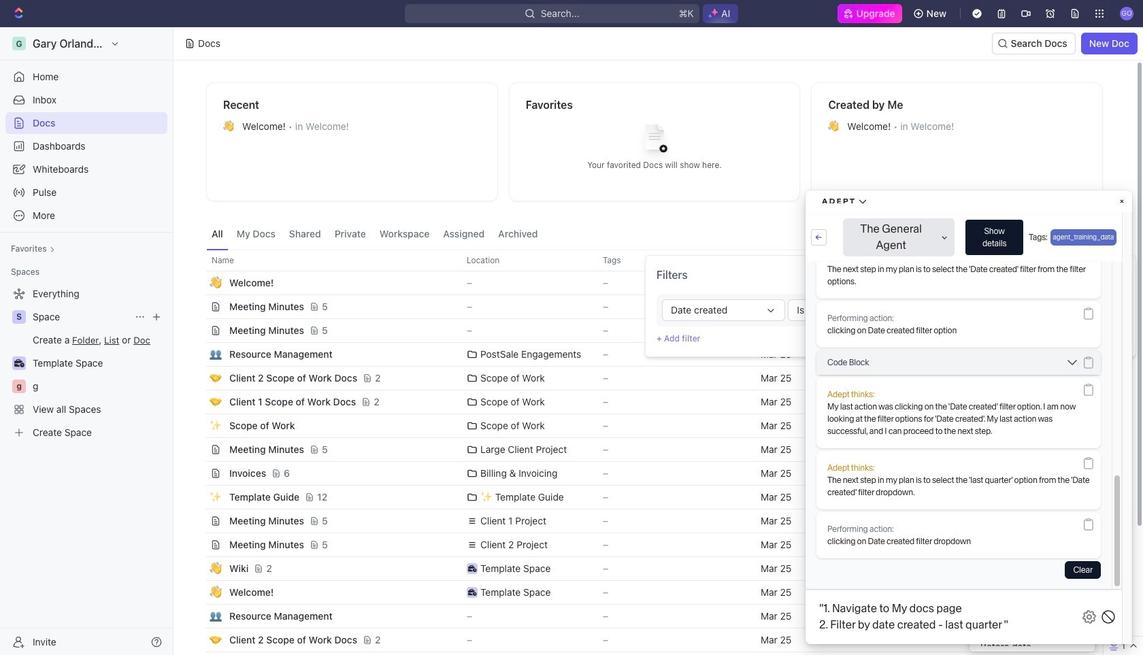 Task type: describe. For each thing, give the bounding box(es) containing it.
sidebar navigation
[[0, 27, 174, 655]]

1 business time image from the top
[[468, 566, 477, 572]]

2 business time image from the top
[[468, 589, 477, 596]]



Task type: locate. For each thing, give the bounding box(es) containing it.
cell
[[191, 272, 206, 295], [862, 272, 971, 295], [971, 272, 1079, 295], [1079, 272, 1103, 295], [191, 295, 206, 319], [191, 319, 206, 342], [191, 343, 206, 366], [191, 367, 206, 390], [191, 391, 206, 414], [191, 415, 206, 438], [1079, 415, 1103, 438], [191, 438, 206, 461], [191, 462, 206, 485], [191, 486, 206, 509], [971, 486, 1079, 509], [1079, 486, 1103, 509], [191, 510, 206, 533], [971, 510, 1079, 533], [191, 534, 206, 557], [971, 534, 1079, 557], [1079, 534, 1103, 557], [191, 557, 206, 581], [862, 557, 971, 581], [971, 557, 1079, 581], [191, 581, 206, 604], [191, 605, 206, 628], [971, 605, 1079, 628], [191, 629, 206, 652], [753, 653, 862, 655], [862, 653, 971, 655], [971, 653, 1079, 655], [1079, 653, 1103, 655]]

tab list
[[206, 218, 544, 250]]

Search... text field
[[996, 299, 1081, 320]]

row
[[191, 250, 1103, 272], [191, 271, 1103, 295], [191, 295, 1103, 319], [191, 319, 1103, 343], [191, 342, 1103, 367], [191, 366, 1103, 391], [191, 390, 1103, 415], [191, 414, 1103, 438], [191, 438, 1103, 462], [191, 461, 1103, 486], [191, 485, 1103, 510], [191, 509, 1103, 534], [191, 533, 1103, 557], [191, 557, 1103, 581], [191, 581, 1103, 605], [191, 604, 1103, 629], [191, 628, 1103, 653], [206, 652, 1103, 655]]

0 vertical spatial business time image
[[468, 566, 477, 572]]

column header
[[191, 250, 206, 272]]

table
[[191, 250, 1103, 655]]

business time image
[[468, 566, 477, 572], [468, 589, 477, 596]]

1 vertical spatial business time image
[[468, 589, 477, 596]]

no favorited docs image
[[628, 113, 682, 168]]

space, , element
[[12, 310, 26, 324]]



Task type: vqa. For each thing, say whether or not it's contained in the screenshot.
Sidebar NAVIGATION
yes



